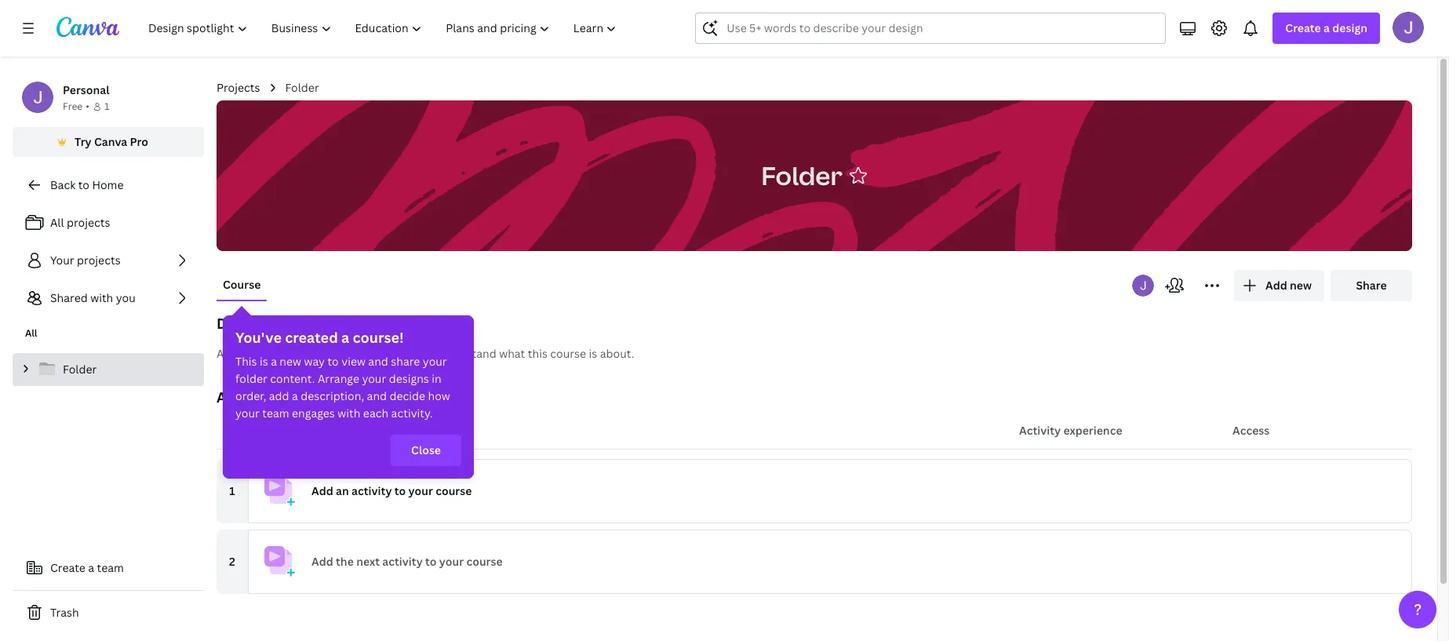Task type: locate. For each thing, give the bounding box(es) containing it.
a
[[1324, 20, 1330, 35], [341, 328, 349, 347], [241, 346, 247, 361], [271, 354, 277, 369], [292, 389, 298, 403], [88, 560, 94, 575]]

projects
[[217, 80, 260, 95]]

trash link
[[13, 597, 204, 629]]

a up trash link
[[88, 560, 94, 575]]

new left share
[[1290, 278, 1312, 293]]

course
[[223, 277, 261, 292]]

a up view
[[341, 328, 349, 347]]

activity right the an
[[352, 483, 392, 498]]

is right 'this'
[[260, 354, 268, 369]]

description
[[217, 314, 297, 333]]

members
[[383, 346, 432, 361]]

0 vertical spatial new
[[1290, 278, 1312, 293]]

try
[[75, 134, 92, 149]]

projects right the your
[[77, 253, 121, 268]]

1 horizontal spatial folder
[[285, 80, 319, 95]]

add
[[269, 389, 289, 403]]

create up trash
[[50, 560, 85, 575]]

and up each
[[367, 389, 387, 403]]

activities
[[217, 388, 282, 407]]

0 vertical spatial create
[[1286, 20, 1322, 35]]

list
[[13, 207, 204, 314]]

1 horizontal spatial create
[[1286, 20, 1322, 35]]

activity
[[352, 483, 392, 498], [382, 554, 423, 569]]

0 horizontal spatial folder link
[[13, 353, 204, 386]]

all
[[50, 215, 64, 230], [25, 327, 37, 340]]

you've created a course! this is a new way to view and share your folder content. arrange your designs in order, add a description, and decide how your team engages with each activity.
[[235, 328, 450, 421]]

0 horizontal spatial all
[[25, 327, 37, 340]]

folder link
[[285, 79, 319, 97], [13, 353, 204, 386]]

new
[[1290, 278, 1312, 293], [280, 354, 301, 369]]

folder inside button
[[762, 158, 843, 192]]

folder link right projects link
[[285, 79, 319, 97]]

view
[[342, 354, 366, 369]]

1 horizontal spatial is
[[589, 346, 598, 361]]

1 vertical spatial create
[[50, 560, 85, 575]]

a left design
[[1324, 20, 1330, 35]]

0 horizontal spatial team
[[97, 560, 124, 575]]

team
[[353, 346, 380, 361], [262, 406, 289, 421], [97, 560, 124, 575]]

projects
[[67, 215, 110, 230], [77, 253, 121, 268]]

create for create a design
[[1286, 20, 1322, 35]]

with down 'description,'
[[338, 406, 361, 421]]

to inside the you've created a course! this is a new way to view and share your folder content. arrange your designs in order, add a description, and decide how your team engages with each activity.
[[328, 354, 339, 369]]

all inside 'link'
[[50, 215, 64, 230]]

0 vertical spatial folder link
[[285, 79, 319, 97]]

to
[[78, 177, 89, 192], [313, 346, 324, 361], [328, 354, 339, 369], [395, 483, 406, 498], [425, 554, 437, 569]]

1 vertical spatial course
[[436, 483, 472, 498]]

back to home link
[[13, 170, 204, 201]]

2 horizontal spatial team
[[353, 346, 380, 361]]

1 vertical spatial activity
[[382, 554, 423, 569]]

title
[[257, 423, 281, 438]]

about.
[[600, 346, 635, 361]]

•
[[86, 100, 89, 113]]

and down course!
[[368, 354, 388, 369]]

with inside 'link'
[[90, 290, 113, 305]]

create inside button
[[50, 560, 85, 575]]

this
[[235, 354, 257, 369]]

projects down back to home at the left top
[[67, 215, 110, 230]]

to left 'help'
[[313, 346, 324, 361]]

decide
[[390, 389, 425, 403]]

in
[[432, 371, 442, 386]]

1 horizontal spatial folder link
[[285, 79, 319, 97]]

to down 'close' button
[[395, 483, 406, 498]]

with
[[90, 290, 113, 305], [338, 406, 361, 421]]

2
[[229, 554, 235, 569]]

with left you on the top left of the page
[[90, 290, 113, 305]]

you've
[[235, 328, 282, 347]]

add for add a description to help team members understand what this course is about.
[[217, 346, 238, 361]]

1 vertical spatial projects
[[77, 253, 121, 268]]

activity inside dropdown button
[[352, 483, 392, 498]]

design
[[1333, 20, 1368, 35]]

this
[[528, 346, 548, 361]]

1
[[104, 100, 109, 113], [229, 483, 235, 498]]

try canva pro
[[75, 134, 148, 149]]

1 down #
[[229, 483, 235, 498]]

2 horizontal spatial folder
[[762, 158, 843, 192]]

activity right next
[[382, 554, 423, 569]]

0 vertical spatial projects
[[67, 215, 110, 230]]

is inside button
[[589, 346, 598, 361]]

1 vertical spatial folder
[[762, 158, 843, 192]]

0 vertical spatial folder
[[285, 80, 319, 95]]

a up folder on the bottom left of the page
[[241, 346, 247, 361]]

folder
[[285, 80, 319, 95], [762, 158, 843, 192], [63, 362, 97, 377]]

1 vertical spatial new
[[280, 354, 301, 369]]

folder
[[235, 371, 268, 386]]

0 horizontal spatial new
[[280, 354, 301, 369]]

0 vertical spatial activity
[[352, 483, 392, 498]]

to inside button
[[313, 346, 324, 361]]

add a description to help team members understand what this course is about.
[[217, 346, 635, 361]]

folder link down the shared with you 'link'
[[13, 353, 204, 386]]

add an activity to your course button
[[248, 459, 1413, 524]]

0 vertical spatial all
[[50, 215, 64, 230]]

next
[[356, 554, 380, 569]]

shared with you link
[[13, 283, 204, 314]]

0 horizontal spatial with
[[90, 290, 113, 305]]

help
[[327, 346, 350, 361]]

1 vertical spatial all
[[25, 327, 37, 340]]

share
[[391, 354, 420, 369]]

folder for folder button
[[762, 158, 843, 192]]

create a team button
[[13, 553, 204, 584]]

to right back
[[78, 177, 89, 192]]

understand
[[435, 346, 497, 361]]

course
[[550, 346, 586, 361], [436, 483, 472, 498], [467, 554, 503, 569]]

add
[[1266, 278, 1288, 293], [217, 346, 238, 361], [312, 483, 333, 498], [312, 554, 333, 569]]

projects link
[[217, 79, 260, 97]]

share button
[[1331, 270, 1413, 301]]

0 vertical spatial with
[[90, 290, 113, 305]]

activity
[[1020, 423, 1061, 438]]

a inside dropdown button
[[1324, 20, 1330, 35]]

create
[[1286, 20, 1322, 35], [50, 560, 85, 575]]

0 horizontal spatial create
[[50, 560, 85, 575]]

1 horizontal spatial team
[[262, 406, 289, 421]]

arrange
[[318, 371, 359, 386]]

and
[[368, 354, 388, 369], [367, 389, 387, 403]]

description,
[[301, 389, 364, 403]]

with inside the you've created a course! this is a new way to view and share your folder content. arrange your designs in order, add a description, and decide how your team engages with each activity.
[[338, 406, 361, 421]]

team down add
[[262, 406, 289, 421]]

your
[[423, 354, 447, 369], [362, 371, 386, 386], [235, 406, 260, 421], [409, 483, 433, 498], [439, 554, 464, 569]]

add for add the next activity to your course
[[312, 554, 333, 569]]

is left the about.
[[589, 346, 598, 361]]

free
[[63, 100, 83, 113]]

add inside button
[[217, 346, 238, 361]]

0 vertical spatial course
[[550, 346, 586, 361]]

is
[[589, 346, 598, 361], [260, 354, 268, 369]]

close button
[[391, 435, 462, 466]]

1 horizontal spatial 1
[[229, 483, 235, 498]]

1 vertical spatial folder link
[[13, 353, 204, 386]]

new up content.
[[280, 354, 301, 369]]

1 vertical spatial team
[[262, 406, 289, 421]]

create inside dropdown button
[[1286, 20, 1322, 35]]

2 vertical spatial folder
[[63, 362, 97, 377]]

1 vertical spatial with
[[338, 406, 361, 421]]

team inside the you've created a course! this is a new way to view and share your folder content. arrange your designs in order, add a description, and decide how your team engages with each activity.
[[262, 406, 289, 421]]

1 vertical spatial 1
[[229, 483, 235, 498]]

1 horizontal spatial with
[[338, 406, 361, 421]]

to up arrange
[[328, 354, 339, 369]]

trash
[[50, 605, 79, 620]]

0 horizontal spatial is
[[260, 354, 268, 369]]

your inside add an activity to your course dropdown button
[[409, 483, 433, 498]]

create left design
[[1286, 20, 1322, 35]]

pro
[[130, 134, 148, 149]]

0 horizontal spatial 1
[[104, 100, 109, 113]]

team right 'help'
[[353, 346, 380, 361]]

course button
[[217, 270, 267, 300]]

1 horizontal spatial all
[[50, 215, 64, 230]]

1 right •
[[104, 100, 109, 113]]

projects inside 'link'
[[67, 215, 110, 230]]

team up trash link
[[97, 560, 124, 575]]

None search field
[[696, 13, 1167, 44]]

your projects
[[50, 253, 121, 268]]

activity experience
[[1020, 423, 1123, 438]]

a up content.
[[271, 354, 277, 369]]

1 horizontal spatial new
[[1290, 278, 1312, 293]]



Task type: vqa. For each thing, say whether or not it's contained in the screenshot.
Company name
no



Task type: describe. For each thing, give the bounding box(es) containing it.
top level navigation element
[[138, 13, 631, 44]]

add for add new
[[1266, 278, 1288, 293]]

home
[[92, 177, 124, 192]]

created
[[285, 328, 338, 347]]

add a description to help team members understand what this course is about. button
[[217, 345, 1413, 363]]

engages
[[292, 406, 335, 421]]

personal
[[63, 82, 109, 97]]

to inside dropdown button
[[395, 483, 406, 498]]

activity.
[[391, 406, 433, 421]]

course inside button
[[550, 346, 586, 361]]

the
[[336, 554, 354, 569]]

add new
[[1266, 278, 1312, 293]]

your
[[50, 253, 74, 268]]

a right add
[[292, 389, 298, 403]]

experience
[[1064, 423, 1123, 438]]

#
[[229, 423, 236, 438]]

all for all projects
[[50, 215, 64, 230]]

description
[[250, 346, 310, 361]]

an
[[336, 483, 349, 498]]

all for all
[[25, 327, 37, 340]]

canva
[[94, 134, 127, 149]]

content.
[[270, 371, 315, 386]]

what
[[499, 346, 525, 361]]

is inside the you've created a course! this is a new way to view and share your folder content. arrange your designs in order, add a description, and decide how your team engages with each activity.
[[260, 354, 268, 369]]

order,
[[235, 389, 266, 403]]

create a design button
[[1273, 13, 1381, 44]]

2 vertical spatial course
[[467, 554, 503, 569]]

how
[[428, 389, 450, 403]]

way
[[304, 354, 325, 369]]

create a team
[[50, 560, 124, 575]]

projects for your projects
[[77, 253, 121, 268]]

1 vertical spatial and
[[367, 389, 387, 403]]

try canva pro button
[[13, 127, 204, 157]]

projects for all projects
[[67, 215, 110, 230]]

close
[[411, 443, 441, 458]]

shared with you
[[50, 290, 136, 305]]

list containing all projects
[[13, 207, 204, 314]]

2 vertical spatial team
[[97, 560, 124, 575]]

each
[[363, 406, 389, 421]]

shared
[[50, 290, 88, 305]]

0 vertical spatial team
[[353, 346, 380, 361]]

folder button
[[754, 151, 851, 201]]

0 vertical spatial and
[[368, 354, 388, 369]]

jacob simon image
[[1393, 12, 1425, 43]]

folder for the topmost folder link
[[285, 80, 319, 95]]

designs
[[389, 371, 429, 386]]

access
[[1233, 423, 1270, 438]]

new inside dropdown button
[[1290, 278, 1312, 293]]

0 vertical spatial 1
[[104, 100, 109, 113]]

add the next activity to your course
[[312, 554, 503, 569]]

all projects
[[50, 215, 110, 230]]

add for add an activity to your course
[[312, 483, 333, 498]]

to right next
[[425, 554, 437, 569]]

add new button
[[1235, 270, 1325, 301]]

you
[[116, 290, 136, 305]]

create a design
[[1286, 20, 1368, 35]]

Search search field
[[727, 13, 1135, 43]]

all projects link
[[13, 207, 204, 239]]

back
[[50, 177, 76, 192]]

back to home
[[50, 177, 124, 192]]

free •
[[63, 100, 89, 113]]

your projects link
[[13, 245, 204, 276]]

new inside the you've created a course! this is a new way to view and share your folder content. arrange your designs in order, add a description, and decide how your team engages with each activity.
[[280, 354, 301, 369]]

course inside dropdown button
[[436, 483, 472, 498]]

create for create a team
[[50, 560, 85, 575]]

0 horizontal spatial folder
[[63, 362, 97, 377]]

share
[[1357, 278, 1387, 293]]

course!
[[353, 328, 404, 347]]

add an activity to your course
[[312, 483, 472, 498]]



